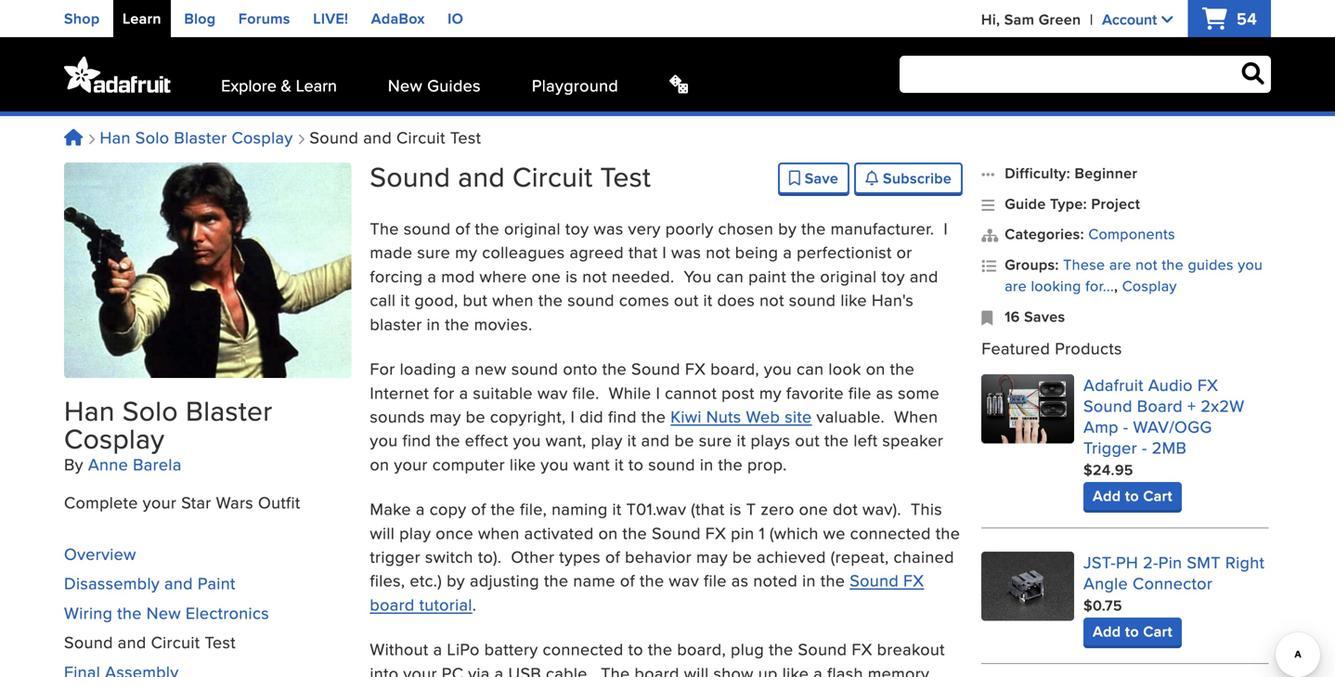 Task type: locate. For each thing, give the bounding box(es) containing it.
2 vertical spatial be
[[733, 545, 752, 569]]

add to cart link down $24.95
[[1084, 482, 1182, 510]]

sure inside valuable.  when you find the effect you want, play it and be sure it plays out the left speaker on your computer like you want it to sound in the prop.
[[699, 428, 732, 452]]

1 vertical spatial learn
[[296, 73, 337, 97]]

cosplay inside ', cosplay'
[[1123, 275, 1178, 296]]

plays
[[751, 428, 791, 452]]

connected inside make a copy of the file, naming it t01.wav (that is t zero one dot wav).  this will play once when activated on the sound fx pin 1 (which we connected the trigger switch to).  other types of behavior may be achieved (repeat, chained files, etc.) by adjusting the name of the wav file as noted in the
[[851, 521, 931, 545]]

dot
[[833, 497, 858, 521]]

sure down nuts
[[699, 428, 732, 452]]

as inside for loading a new sound onto the sound fx board, you can look on the internet for a suitable wav file.  while i cannot post my favorite file as some sounds may be copyright, i did find the
[[876, 381, 894, 404]]

test down guides
[[450, 125, 481, 149]]

and
[[363, 125, 392, 149], [458, 157, 505, 196], [910, 264, 939, 288], [642, 428, 670, 452], [164, 571, 193, 595], [118, 630, 146, 654]]

these are not the guides you are looking for... link
[[1005, 254, 1263, 296]]

sound up suitable on the left of page
[[512, 357, 559, 380]]

1 vertical spatial original
[[821, 264, 877, 288]]

my
[[455, 240, 478, 264], [760, 381, 782, 404]]

0 vertical spatial like
[[841, 288, 867, 312]]

sound inside for loading a new sound onto the sound fx board, you can look on the internet for a suitable wav file.  while i cannot post my favorite file as some sounds may be copyright, i did find the
[[512, 357, 559, 380]]

star
[[181, 490, 211, 514]]

0 horizontal spatial not
[[706, 240, 731, 264]]

0 vertical spatial be
[[466, 405, 486, 428]]

learn inside popup button
[[296, 73, 337, 97]]

blaster down explore
[[174, 125, 227, 149]]

shop
[[64, 7, 100, 29]]

pin
[[1159, 550, 1183, 574]]

circuit inside breadcrumbs element
[[397, 125, 446, 149]]

guide favorites count element
[[982, 305, 1269, 327]]

sure
[[417, 240, 451, 264], [699, 428, 732, 452]]

1 cart from the top
[[1144, 485, 1173, 507]]

the inside for loading a new sound onto the sound fx board, you can look on the internet for a suitable wav file.  while i cannot post my favorite file as some sounds may be copyright, i did find the
[[642, 405, 666, 428]]

valuable.  when you find the effect you want, play it and be sure it plays out the left speaker on your computer like you want it to sound in the prop.
[[370, 405, 944, 476]]

0 vertical spatial add to cart link
[[1084, 482, 1182, 510]]

file up valuable.
[[849, 381, 872, 404]]

overview
[[64, 542, 136, 566]]

bell o image
[[866, 170, 879, 185]]

you down sounds
[[370, 428, 398, 452]]

it down kiwi nuts web site 'link'
[[737, 428, 746, 452]]

can up favorite
[[797, 357, 824, 380]]

sound down wiring
[[64, 630, 113, 654]]

and down the wiring the new electronics link
[[118, 630, 146, 654]]

1 horizontal spatial will
[[684, 661, 709, 677]]

1 horizontal spatial can
[[797, 357, 824, 380]]

board, inside for loading a new sound onto the sound fx board, you can look on the internet for a suitable wav file.  while i cannot post my favorite file as some sounds may be copyright, i did find the
[[711, 357, 760, 380]]

post
[[722, 381, 755, 404]]

blaster inside breadcrumbs element
[[174, 125, 227, 149]]

play inside valuable.  when you find the effect you want, play it and be sure it plays out the left speaker on your computer like you want it to sound in the prop.
[[591, 428, 623, 452]]

my up web
[[760, 381, 782, 404]]

1 vertical spatial your
[[143, 490, 177, 514]]

1 vertical spatial play
[[400, 521, 431, 545]]

solo up "barela"
[[122, 391, 178, 431]]

connected inside without a lipo battery connected to the board, plug the sound fx breakout into your pc via a usb cable.  the board will show up like a flash memor
[[543, 637, 624, 661]]

suitable
[[473, 381, 533, 404]]

new inside the overview disassembly and paint wiring the new electronics sound and circuit test
[[147, 601, 181, 625]]

prop.
[[748, 452, 787, 476]]

0 vertical spatial add
[[1093, 485, 1122, 507]]

0 vertical spatial file
[[849, 381, 872, 404]]

connector
[[1133, 571, 1213, 595]]

your left star
[[143, 490, 177, 514]]

sure inside the sound of the original toy was very poorly chosen by the manufacturer.  i made sure my colleagues agreed that i was not being a perfectionist or forcing a mod where one is not needed.  you can paint the original toy and call it good, but when the sound comes out it does not sound like han's blaster in the movies.
[[417, 240, 451, 264]]

to down $24.95
[[1126, 485, 1140, 507]]

sound right chevron right icon
[[310, 125, 359, 149]]

cart
[[1144, 485, 1173, 507], [1144, 620, 1173, 642]]

when up to).
[[478, 521, 520, 545]]

file inside make a copy of the file, naming it t01.wav (that is t zero one dot wav).  this will play once when activated on the sound fx pin 1 (which we connected the trigger switch to).  other types of behavior may be achieved (repeat, chained files, etc.) by adjusting the name of the wav file as noted in the
[[704, 569, 727, 592]]

types
[[559, 545, 601, 569]]

on up types
[[599, 521, 618, 545]]

sound inside sound fx board tutorial
[[850, 569, 899, 592]]

guide metadata element
[[982, 162, 1269, 327]]

1 horizontal spatial cosplay
[[232, 125, 293, 149]]

2 horizontal spatial circuit
[[513, 157, 593, 196]]

be inside valuable.  when you find the effect you want, play it and be sure it plays out the left speaker on your computer like you want it to sound in the prop.
[[675, 428, 695, 452]]

the left kiwi
[[642, 405, 666, 428]]

2 horizontal spatial i
[[663, 240, 667, 264]]

components link
[[1089, 223, 1176, 244]]

guide categories element
[[982, 223, 1269, 245]]

breakout
[[877, 637, 945, 661]]

circuit down the wiring the new electronics link
[[151, 630, 200, 654]]

cosplay inside breadcrumbs element
[[232, 125, 293, 149]]

0 horizontal spatial by
[[447, 569, 465, 592]]

is not
[[566, 264, 607, 288]]

ph
[[1116, 550, 1139, 574]]

0 horizontal spatial cosplay
[[64, 418, 165, 458]]

your up make
[[394, 452, 428, 476]]

2 vertical spatial your
[[403, 661, 437, 677]]

in
[[700, 452, 714, 476]]

to
[[629, 452, 644, 476], [1126, 485, 1140, 507], [1126, 620, 1140, 642], [628, 637, 644, 661]]

circuit down new guides
[[397, 125, 446, 149]]

2 horizontal spatial like
[[841, 288, 867, 312]]

+
[[1188, 394, 1197, 417]]

the up computer
[[436, 428, 461, 452]]

0 horizontal spatial on
[[370, 452, 390, 476]]

will down make
[[370, 521, 395, 545]]

playground link
[[532, 73, 619, 97]]

cosplay inside han solo blaster cosplay by anne barela
[[64, 418, 165, 458]]

one inside make a copy of the file, naming it t01.wav (that is t zero one dot wav).  this will play once when activated on the sound fx pin 1 (which we connected the trigger switch to).  other types of behavior may be achieved (repeat, chained files, etc.) by adjusting the name of the wav file as noted in the
[[799, 497, 829, 521]]

explore & learn button
[[221, 73, 337, 97]]

1 horizontal spatial as
[[876, 381, 894, 404]]

0 horizontal spatial find
[[403, 428, 431, 452]]

be
[[466, 405, 486, 428], [675, 428, 695, 452], [733, 545, 752, 569]]

bookmark o image
[[789, 170, 801, 185]]

0 vertical spatial can
[[717, 264, 744, 288]]

0 horizontal spatial one
[[532, 264, 561, 288]]

0 horizontal spatial connected
[[543, 637, 624, 661]]

0 horizontal spatial toy
[[566, 216, 589, 240]]

1 vertical spatial board
[[635, 661, 680, 677]]

0 horizontal spatial will
[[370, 521, 395, 545]]

play up trigger
[[400, 521, 431, 545]]

was up agreed
[[594, 216, 624, 240]]

and inside the sound of the original toy was very poorly chosen by the manufacturer.  i made sure my colleagues agreed that i was not being a perfectionist or forcing a mod where one is not needed.  you can paint the original toy and call it good, but when the sound comes out it does not sound like han's blaster in the movies.
[[910, 264, 939, 288]]

1 horizontal spatial like
[[783, 661, 809, 677]]

2 add from the top
[[1093, 620, 1122, 642]]

guide groups element
[[982, 254, 1269, 297]]

0 vertical spatial sound and circuit test
[[305, 125, 481, 149]]

add down $0.75
[[1093, 620, 1122, 642]]

of up name of
[[606, 545, 621, 569]]

new guides
[[388, 73, 481, 97]]

a left copy
[[416, 497, 425, 521]]

as down on the
[[876, 381, 894, 404]]

guide pages element
[[64, 533, 351, 677]]

may down the for
[[430, 405, 461, 428]]

file left "noted"
[[704, 569, 727, 592]]

show
[[714, 661, 754, 677]]

board down files,
[[370, 593, 415, 616]]

circuit up colleagues
[[513, 157, 593, 196]]

0 horizontal spatial new
[[147, 601, 181, 625]]

1 add to cart link from the top
[[1084, 482, 1182, 510]]

blog link
[[184, 7, 216, 29]]

1 vertical spatial cosplay
[[1123, 275, 1178, 296]]

circuit inside page content region
[[513, 157, 593, 196]]

solo inside breadcrumbs element
[[135, 125, 169, 149]]

learn right &
[[296, 73, 337, 97]]

0 horizontal spatial file
[[704, 569, 727, 592]]

make
[[370, 497, 411, 521]]

and up colleagues
[[458, 157, 505, 196]]

i inside the sound of the original toy was very poorly chosen by the manufacturer.  i made sure my colleagues agreed that i was not being a perfectionist or forcing a mod where one is not needed.  you can paint the original toy and call it good, but when the sound comes out it does not sound like han's blaster in the movies.
[[663, 240, 667, 264]]

0 vertical spatial board,
[[711, 357, 760, 380]]

1 horizontal spatial by
[[779, 216, 797, 240]]

the down behavior
[[640, 569, 665, 592]]

trigger
[[1084, 435, 1138, 459]]

2 horizontal spatial not
[[1136, 254, 1158, 275]]

sound inside breadcrumbs element
[[310, 125, 359, 149]]

cosplay for han solo blaster cosplay by anne barela
[[64, 418, 165, 458]]

find inside for loading a new sound onto the sound fx board, you can look on the internet for a suitable wav file.  while i cannot post my favorite file as some sounds may be copyright, i did find the
[[608, 405, 637, 428]]

web
[[746, 405, 780, 428]]

1 horizontal spatial be
[[675, 428, 695, 452]]

when inside the sound of the original toy was very poorly chosen by the manufacturer.  i made sure my colleagues agreed that i was not being a perfectionist or forcing a mod where one is not needed.  you can paint the original toy and call it good, but when the sound comes out it does not sound like han's blaster in the movies.
[[492, 288, 534, 312]]

by down switch
[[447, 569, 465, 592]]

1 vertical spatial like
[[510, 452, 536, 476]]

1 vertical spatial circuit
[[513, 157, 593, 196]]

toy
[[566, 216, 589, 240], [882, 264, 906, 288]]

be down pin
[[733, 545, 752, 569]]

0 vertical spatial find
[[608, 405, 637, 428]]

sound and circuit test link
[[64, 630, 236, 654]]

of up mod
[[456, 216, 471, 240]]

guide
[[1005, 193, 1046, 214]]

add to cart link
[[1084, 482, 1182, 510], [1084, 618, 1182, 645]]

you inside for loading a new sound onto the sound fx board, you can look on the internet for a suitable wav file.  while i cannot post my favorite file as some sounds may be copyright, i did find the
[[764, 357, 792, 380]]

when
[[492, 288, 534, 312], [478, 521, 520, 545]]

0 vertical spatial by
[[779, 216, 797, 240]]

0 horizontal spatial can
[[717, 264, 744, 288]]

my inside the sound of the original toy was very poorly chosen by the manufacturer.  i made sure my colleagues agreed that i was not being a perfectionist or forcing a mod where one is not needed.  you can paint the original toy and call it good, but when the sound comes out it does not sound like han's blaster in the movies.
[[455, 240, 478, 264]]

han for han solo blaster cosplay
[[100, 125, 131, 149]]

1 vertical spatial find
[[403, 428, 431, 452]]

the down disassembly
[[117, 601, 142, 625]]

my up mod
[[455, 240, 478, 264]]

connected up cable.
[[543, 637, 624, 661]]

1 vertical spatial be
[[675, 428, 695, 452]]

to right want
[[629, 452, 644, 476]]

1 horizontal spatial board
[[635, 661, 680, 677]]

favorites count image
[[982, 306, 996, 327]]

2 add to cart link from the top
[[1084, 618, 1182, 645]]

will
[[370, 521, 395, 545], [684, 661, 709, 677]]

sound and circuit test inside breadcrumbs element
[[305, 125, 481, 149]]

green
[[1039, 8, 1082, 30]]

play inside make a copy of the file, naming it t01.wav (that is t zero one dot wav).  this will play once when activated on the sound fx pin 1 (which we connected the trigger switch to).  other types of behavior may be achieved (repeat, chained files, etc.) by adjusting the name of the wav file as noted in the
[[400, 521, 431, 545]]

usb
[[509, 661, 542, 677]]

file inside for loading a new sound onto the sound fx board, you can look on the internet for a suitable wav file.  while i cannot post my favorite file as some sounds may be copyright, i did find the
[[849, 381, 872, 404]]

by up being
[[779, 216, 797, 240]]

0 vertical spatial toy
[[566, 216, 589, 240]]

sound up the "flash"
[[798, 637, 847, 661]]

and inside valuable.  when you find the effect you want, play it and be sure it plays out the left speaker on your computer like you want it to sound in the prop.
[[642, 428, 670, 452]]

sound inside make a copy of the file, naming it t01.wav (that is t zero one dot wav).  this will play once when activated on the sound fx pin 1 (which we connected the trigger switch to).  other types of behavior may be achieved (repeat, chained files, etc.) by adjusting the name of the wav file as noted in the
[[652, 521, 701, 545]]

0 horizontal spatial sure
[[417, 240, 451, 264]]

&
[[281, 73, 292, 97]]

1 vertical spatial when
[[478, 521, 520, 545]]

0 vertical spatial will
[[370, 521, 395, 545]]

guide type element
[[982, 193, 1269, 214]]

sound and circuit test up colleagues
[[370, 157, 651, 196]]

guide type: project
[[1005, 193, 1141, 214]]

0 vertical spatial on
[[370, 452, 390, 476]]

new left guides
[[388, 73, 423, 97]]

i down the sound
[[656, 381, 661, 404]]

0 vertical spatial play
[[591, 428, 623, 452]]

search image
[[1242, 62, 1265, 85]]

0 vertical spatial when
[[492, 288, 534, 312]]

add
[[1093, 485, 1122, 507], [1093, 620, 1122, 642]]

needed.
[[612, 264, 675, 288]]

toy up agreed
[[566, 216, 589, 240]]

be up effect
[[466, 405, 486, 428]]

test up very
[[601, 157, 651, 196]]

1 vertical spatial by
[[447, 569, 465, 592]]

1 vertical spatial may
[[697, 545, 728, 569]]

- right amp
[[1124, 415, 1129, 438]]

it right call
[[401, 288, 410, 312]]

a right the for
[[459, 381, 469, 404]]

sound inside adafruit audio fx sound board + 2x2w amp - wav/ogg trigger - 2mb $24.95 add to cart
[[1084, 394, 1133, 417]]

poorly
[[666, 216, 714, 240]]

test inside breadcrumbs element
[[450, 125, 481, 149]]

and down the or
[[910, 264, 939, 288]]

cart inside jst-ph 2-pin smt right angle connector $0.75 add to cart
[[1144, 620, 1173, 642]]

by inside the sound of the original toy was very poorly chosen by the manufacturer.  i made sure my colleagues agreed that i was not being a perfectionist or forcing a mod where one is not needed.  you can paint the original toy and call it good, but when the sound comes out it does not sound like han's blaster in the movies.
[[779, 216, 797, 240]]

sound right in the
[[850, 569, 899, 592]]

test inside page content region
[[601, 157, 651, 196]]

the up chained
[[936, 521, 961, 545]]

cart down connector
[[1144, 620, 1173, 642]]

like right up
[[783, 661, 809, 677]]

0 vertical spatial my
[[455, 240, 478, 264]]

han right chevron right image
[[100, 125, 131, 149]]

will left show
[[684, 661, 709, 677]]

sound
[[310, 125, 359, 149], [370, 157, 451, 196], [1084, 394, 1133, 417], [652, 521, 701, 545], [850, 569, 899, 592], [64, 630, 113, 654], [798, 637, 847, 661]]

han inside breadcrumbs element
[[100, 125, 131, 149]]

will inside without a lipo battery connected to the board, plug the sound fx breakout into your pc via a usb cable.  the board will show up like a flash memor
[[684, 661, 709, 677]]

fx
[[685, 357, 706, 380], [1198, 373, 1219, 396], [706, 521, 727, 545], [904, 569, 925, 592], [852, 637, 873, 661]]

and right chevron right icon
[[363, 125, 392, 149]]

2 vertical spatial cosplay
[[64, 418, 165, 458]]

1 vertical spatial test
[[601, 157, 651, 196]]

1 horizontal spatial test
[[450, 125, 481, 149]]

1 horizontal spatial connected
[[851, 521, 931, 545]]

2 vertical spatial test
[[205, 630, 236, 654]]

add inside jst-ph 2-pin smt right angle connector $0.75 add to cart
[[1093, 620, 1122, 642]]

0 vertical spatial solo
[[135, 125, 169, 149]]

it down for loading a new sound onto the sound fx board, you can look on the internet for a suitable wav file.  while i cannot post my favorite file as some sounds may be copyright, i did find the
[[628, 428, 637, 452]]

manufacturer.
[[831, 216, 935, 240]]

0 vertical spatial as
[[876, 381, 894, 404]]

add inside adafruit audio fx sound board + 2x2w amp - wav/ogg trigger - 2mb $24.95 add to cart
[[1093, 485, 1122, 507]]

trigger
[[370, 545, 421, 569]]

0 vertical spatial of
[[456, 216, 471, 240]]

1 vertical spatial blaster
[[186, 391, 273, 431]]

solo inside han solo blaster cosplay by anne barela
[[122, 391, 178, 431]]

1 horizontal spatial not
[[760, 288, 785, 312]]

.
[[473, 593, 477, 616]]

1 vertical spatial out
[[795, 428, 820, 452]]

cosplay link
[[1123, 275, 1178, 296]]

complete your star wars outfit
[[64, 490, 301, 514]]

0 vertical spatial test
[[450, 125, 481, 149]]

anne
[[88, 452, 128, 476]]

cosplay for han solo blaster cosplay
[[232, 125, 293, 149]]

0 horizontal spatial was
[[594, 216, 624, 240]]

1 horizontal spatial file
[[849, 381, 872, 404]]

board left show
[[635, 661, 680, 677]]

1 horizontal spatial out
[[795, 428, 820, 452]]

1 horizontal spatial circuit
[[397, 125, 446, 149]]

1 horizontal spatial was
[[672, 240, 701, 264]]

tutorial
[[419, 593, 473, 616]]

0 vertical spatial may
[[430, 405, 461, 428]]

i left did
[[571, 405, 575, 428]]

may down (that
[[697, 545, 728, 569]]

0 vertical spatial learn
[[123, 7, 162, 29]]

sound up the at top left
[[370, 157, 451, 196]]

my inside for loading a new sound onto the sound fx board, you can look on the internet for a suitable wav file.  while i cannot post my favorite file as some sounds may be copyright, i did find the
[[760, 381, 782, 404]]

2 cart from the top
[[1144, 620, 1173, 642]]

0 vertical spatial out
[[674, 288, 699, 312]]

nuts
[[707, 405, 742, 428]]

your inside valuable.  when you find the effect you want, play it and be sure it plays out the left speaker on your computer like you want it to sound in the prop.
[[394, 452, 428, 476]]

fx inside adafruit audio fx sound board + 2x2w amp - wav/ogg trigger - 2mb $24.95 add to cart
[[1198, 373, 1219, 396]]

out right "comes"
[[674, 288, 699, 312]]

make a copy of the file, naming it t01.wav (that is t zero one dot wav).  this will play once when activated on the sound fx pin 1 (which we connected the trigger switch to).  other types of behavior may be achieved (repeat, chained files, etc.) by adjusting the name of the wav file as noted in the
[[370, 497, 961, 592]]

board
[[1138, 394, 1183, 417]]

activated
[[524, 521, 594, 545]]

overview disassembly and paint wiring the new electronics sound and circuit test
[[64, 542, 269, 654]]

be inside for loading a new sound onto the sound fx board, you can look on the internet for a suitable wav file.  while i cannot post my favorite file as some sounds may be copyright, i did find the
[[466, 405, 486, 428]]

featured products for guide region
[[982, 336, 1269, 677]]

16
[[1005, 305, 1020, 327]]

wav left file.
[[538, 381, 568, 404]]

cart down 2mb
[[1144, 485, 1173, 507]]

1 vertical spatial will
[[684, 661, 709, 677]]

like inside the sound of the original toy was very poorly chosen by the manufacturer.  i made sure my colleagues agreed that i was not being a perfectionist or forcing a mod where one is not needed.  you can paint the original toy and call it good, but when the sound comes out it does not sound like han's blaster in the movies.
[[841, 288, 867, 312]]

1 horizontal spatial on
[[599, 521, 618, 545]]

or
[[897, 240, 913, 264]]

circuit inside the overview disassembly and paint wiring the new electronics sound and circuit test
[[151, 630, 200, 654]]

1 horizontal spatial play
[[591, 428, 623, 452]]

when down where
[[492, 288, 534, 312]]

0 vertical spatial cosplay
[[232, 125, 293, 149]]

be inside make a copy of the file, naming it t01.wav (that is t zero one dot wav).  this will play once when activated on the sound fx pin 1 (which we connected the trigger switch to).  other types of behavior may be achieved (repeat, chained files, etc.) by adjusting the name of the wav file as noted in the
[[733, 545, 752, 569]]

0 vertical spatial your
[[394, 452, 428, 476]]

etc.)
[[410, 569, 442, 592]]

1 add from the top
[[1093, 485, 1122, 507]]

2-
[[1144, 550, 1159, 574]]

battery
[[485, 637, 538, 661]]

0 vertical spatial circuit
[[397, 125, 446, 149]]

wav).
[[863, 497, 902, 521]]

1 horizontal spatial sure
[[699, 428, 732, 452]]

blaster inside han solo blaster cosplay by anne barela
[[186, 391, 273, 431]]

file
[[849, 381, 872, 404], [704, 569, 727, 592]]

fx right +
[[1198, 373, 1219, 396]]

blaster up wars
[[186, 391, 273, 431]]

i for cannot
[[656, 381, 661, 404]]

may
[[430, 405, 461, 428], [697, 545, 728, 569]]

1 horizontal spatial one
[[799, 497, 829, 521]]

fx up cannot
[[685, 357, 706, 380]]

like up file,
[[510, 452, 536, 476]]

0 vertical spatial han
[[100, 125, 131, 149]]

toy up han's
[[882, 264, 906, 288]]

1 vertical spatial one
[[799, 497, 829, 521]]

1 vertical spatial wav
[[669, 569, 699, 592]]

sound inside without a lipo battery connected to the board, plug the sound fx breakout into your pc via a usb cable.  the board will show up like a flash memor
[[798, 637, 847, 661]]

None search field
[[707, 56, 1272, 93], [900, 56, 1272, 93], [707, 56, 1272, 93], [900, 56, 1272, 93]]

16 saves
[[1005, 305, 1066, 327]]

one up (which
[[799, 497, 829, 521]]

sound and circuit test
[[305, 125, 481, 149], [370, 157, 651, 196]]

1 horizontal spatial original
[[821, 264, 877, 288]]

1 vertical spatial sound and circuit test
[[370, 157, 651, 196]]

very
[[628, 216, 661, 240]]

it left does
[[704, 288, 713, 312]]

1 vertical spatial file
[[704, 569, 727, 592]]

1 vertical spatial cart
[[1144, 620, 1173, 642]]

on
[[370, 452, 390, 476], [599, 521, 618, 545]]

on inside make a copy of the file, naming it t01.wav (that is t zero one dot wav).  this will play once when activated on the sound fx pin 1 (which we connected the trigger switch to).  other types of behavior may be achieved (repeat, chained files, etc.) by adjusting the name of the wav file as noted in the
[[599, 521, 618, 545]]

to down sound fx board tutorial
[[628, 637, 644, 661]]

0 vertical spatial blaster
[[174, 125, 227, 149]]

0 vertical spatial sure
[[417, 240, 451, 264]]

pc
[[442, 661, 464, 677]]

did
[[580, 405, 604, 428]]

angle
[[1084, 571, 1129, 595]]

2 vertical spatial of
[[606, 545, 621, 569]]

by inside make a copy of the file, naming it t01.wav (that is t zero one dot wav).  this will play once when activated on the sound fx pin 1 (which we connected the trigger switch to).  other types of behavior may be achieved (repeat, chained files, etc.) by adjusting the name of the wav file as noted in the
[[447, 569, 465, 592]]

0 horizontal spatial my
[[455, 240, 478, 264]]

be down kiwi
[[675, 428, 695, 452]]

han inside han solo blaster cosplay by anne barela
[[64, 391, 115, 431]]

$24.95
[[1084, 459, 1134, 481]]

one down colleagues
[[532, 264, 561, 288]]

groups:
[[1005, 254, 1064, 275]]

1 vertical spatial board,
[[677, 637, 726, 661]]

add down $24.95
[[1093, 485, 1122, 507]]

saves
[[1025, 305, 1066, 327]]

2 horizontal spatial cosplay
[[1123, 275, 1178, 296]]

0 horizontal spatial may
[[430, 405, 461, 428]]

add to cart link for trigger
[[1084, 482, 1182, 510]]

but
[[463, 288, 488, 312]]

original down "perfectionist"
[[821, 264, 877, 288]]

copy
[[430, 497, 467, 521]]

it inside make a copy of the file, naming it t01.wav (that is t zero one dot wav).  this will play once when activated on the sound fx pin 1 (which we connected the trigger switch to).  other types of behavior may be achieved (repeat, chained files, etc.) by adjusting the name of the wav file as noted in the
[[613, 497, 622, 521]]

sure up mod
[[417, 240, 451, 264]]

connected down wav).
[[851, 521, 931, 545]]



Task type: vqa. For each thing, say whether or not it's contained in the screenshot.
Rings)
no



Task type: describe. For each thing, give the bounding box(es) containing it.
comes
[[619, 288, 670, 312]]

board, inside without a lipo battery connected to the board, plug the sound fx breakout into your pc via a usb cable.  the board will show up like a flash memor
[[677, 637, 726, 661]]

adafruit logo image
[[64, 56, 171, 93]]

audio
[[1149, 373, 1193, 396]]

noted
[[754, 569, 798, 592]]

out inside the sound of the original toy was very poorly chosen by the manufacturer.  i made sure my colleagues agreed that i was not being a perfectionist or forcing a mod where one is not needed.  you can paint the original toy and call it good, but when the sound comes out it does not sound like han's blaster in the movies.
[[674, 288, 699, 312]]

the sound
[[602, 357, 681, 380]]

view a random guide image
[[670, 75, 688, 93]]

components
[[1089, 223, 1176, 244]]

speaker
[[883, 428, 944, 452]]

the up "perfectionist"
[[802, 216, 826, 240]]

effect
[[465, 428, 509, 452]]

may inside for loading a new sound onto the sound fx board, you can look on the internet for a suitable wav file.  while i cannot post my favorite file as some sounds may be copyright, i did find the
[[430, 405, 461, 428]]

sound down is not
[[568, 288, 615, 312]]

add to cart link for to
[[1084, 618, 1182, 645]]

a inside make a copy of the file, naming it t01.wav (that is t zero one dot wav).  this will play once when activated on the sound fx pin 1 (which we connected the trigger switch to).  other types of behavior may be achieved (repeat, chained files, etc.) by adjusting the name of the wav file as noted in the
[[416, 497, 425, 521]]

live! link
[[313, 7, 349, 29]]

the up up
[[769, 637, 794, 661]]

kiwi nuts web site
[[671, 405, 812, 428]]

products
[[1055, 336, 1123, 360]]

jst-
[[1084, 550, 1117, 574]]

may inside make a copy of the file, naming it t01.wav (that is t zero one dot wav).  this will play once when activated on the sound fx pin 1 (which we connected the trigger switch to).  other types of behavior may be achieved (repeat, chained files, etc.) by adjusting the name of the wav file as noted in the
[[697, 545, 728, 569]]

categories:
[[1005, 223, 1085, 245]]

difficulty:
[[1005, 162, 1071, 184]]

beginner
[[1075, 162, 1138, 184]]

achieved (repeat,
[[757, 545, 889, 569]]

to inside without a lipo battery connected to the board, plug the sound fx breakout into your pc via a usb cable.  the board will show up like a flash memor
[[628, 637, 644, 661]]

sound inside valuable.  when you find the effect you want, play it and be sure it plays out the left speaker on your computer like you want it to sound in the prop.
[[649, 452, 696, 476]]

playground
[[532, 73, 619, 97]]

without
[[370, 637, 429, 661]]

once
[[436, 521, 474, 545]]

look
[[829, 357, 862, 380]]

sound fx board tutorial link
[[370, 569, 925, 616]]

these
[[1064, 254, 1106, 275]]

save link
[[778, 163, 850, 194]]

solo for han solo blaster cosplay
[[135, 125, 169, 149]]

han's
[[872, 288, 914, 312]]

blaster for han solo blaster cosplay
[[174, 125, 227, 149]]

up
[[759, 661, 778, 677]]

being
[[735, 240, 779, 264]]

page content region
[[370, 157, 963, 677]]

hi,
[[982, 8, 1001, 30]]

adabox
[[371, 7, 425, 29]]

1 horizontal spatial are
[[1110, 254, 1132, 275]]

complete
[[64, 490, 138, 514]]

chained
[[894, 545, 955, 569]]

can inside the sound of the original toy was very poorly chosen by the manufacturer.  i made sure my colleagues agreed that i was not being a perfectionist or forcing a mod where one is not needed.  you can paint the original toy and call it good, but when the sound comes out it does not sound like han's blaster in the movies.
[[717, 264, 744, 288]]

like inside valuable.  when you find the effect you want, play it and be sure it plays out the left speaker on your computer like you want it to sound in the prop.
[[510, 452, 536, 476]]

shop link
[[64, 7, 100, 29]]

the up colleagues
[[475, 216, 500, 240]]

guide tagline element
[[64, 490, 351, 514]]

a up pc
[[433, 637, 443, 661]]

will inside make a copy of the file, naming it t01.wav (that is t zero one dot wav).  this will play once when activated on the sound fx pin 1 (which we connected the trigger switch to).  other types of behavior may be achieved (repeat, chained files, etc.) by adjusting the name of the wav file as noted in the
[[370, 521, 395, 545]]

the right paint
[[791, 264, 816, 288]]

skill level image
[[982, 163, 996, 184]]

difficulty: beginner
[[1005, 162, 1138, 184]]

adafruit audio fx sound board + 2x2w amp - wav/ogg trigger - 2mb link
[[1084, 373, 1245, 459]]

the down types
[[544, 569, 569, 592]]

it right want
[[615, 452, 624, 476]]

fx inside make a copy of the file, naming it t01.wav (that is t zero one dot wav).  this will play once when activated on the sound fx pin 1 (which we connected the trigger switch to).  other types of behavior may be achieved (repeat, chained files, etc.) by adjusting the name of the wav file as noted in the
[[706, 521, 727, 545]]

a right via
[[495, 661, 504, 677]]

pin
[[731, 521, 755, 545]]

learn home image
[[64, 129, 83, 146]]

0 horizontal spatial are
[[1005, 275, 1027, 296]]

of inside the sound of the original toy was very poorly chosen by the manufacturer.  i made sure my colleagues agreed that i was not being a perfectionist or forcing a mod where one is not needed.  you can paint the original toy and call it good, but when the sound comes out it does not sound like han's blaster in the movies.
[[456, 216, 471, 240]]

you down copyright,
[[513, 428, 541, 452]]

you inside these are not the guides you are looking for...
[[1239, 254, 1263, 275]]

these are not the guides you are looking for...
[[1005, 254, 1263, 296]]

featured
[[982, 336, 1051, 360]]

you down want, in the bottom left of the page
[[541, 452, 569, 476]]

0 vertical spatial new
[[388, 73, 423, 97]]

to inside adafruit audio fx sound board + 2x2w amp - wav/ogg trigger - 2mb $24.95 add to cart
[[1126, 485, 1140, 507]]

right
[[1226, 550, 1265, 574]]

(that
[[691, 497, 725, 521]]

fx inside without a lipo battery connected to the board, plug the sound fx breakout into your pc via a usb cable.  the board will show up like a flash memor
[[852, 637, 873, 661]]

1 horizontal spatial of
[[471, 497, 486, 521]]

the sound of the original toy was very poorly chosen by the manufacturer.  i made sure my colleagues agreed that i was not being a perfectionist or forcing a mod where one is not needed.  you can paint the original toy and call it good, but when the sound comes out it does not sound like han's blaster in the movies.
[[370, 216, 948, 336]]

sound and circuit test inside page content region
[[370, 157, 651, 196]]

wars
[[216, 490, 254, 514]]

categories image
[[982, 224, 996, 245]]

groups image
[[982, 254, 996, 297]]

amp
[[1084, 415, 1119, 438]]

can inside for loading a new sound onto the sound fx board, you can look on the internet for a suitable wav file.  while i cannot post my favorite file as some sounds may be copyright, i did find the
[[797, 357, 824, 380]]

the
[[370, 216, 399, 240]]

1 horizontal spatial toy
[[882, 264, 906, 288]]

when inside make a copy of the file, naming it t01.wav (that is t zero one dot wav).  this will play once when activated on the sound fx pin 1 (which we connected the trigger switch to).  other types of behavior may be achieved (repeat, chained files, etc.) by adjusting the name of the wav file as noted in the
[[478, 521, 520, 545]]

chevron right image
[[298, 134, 305, 145]]

plug
[[731, 637, 765, 661]]

blog
[[184, 7, 216, 29]]

as inside make a copy of the file, naming it t01.wav (that is t zero one dot wav).  this will play once when activated on the sound fx pin 1 (which we connected the trigger switch to).  other types of behavior may be achieved (repeat, chained files, etc.) by adjusting the name of the wav file as noted in the
[[732, 569, 749, 592]]

fx inside sound fx board tutorial
[[904, 569, 925, 592]]

zero
[[761, 497, 795, 521]]

guides
[[1188, 254, 1234, 275]]

cart inside adafruit audio fx sound board + 2x2w amp - wav/ogg trigger - 2mb $24.95 add to cart
[[1144, 485, 1173, 507]]

a left new
[[461, 357, 470, 380]]

your inside guide tagline element
[[143, 490, 177, 514]]

forums
[[239, 7, 290, 29]]

io link
[[448, 7, 464, 29]]

a right being
[[783, 240, 792, 264]]

2 horizontal spatial of
[[606, 545, 621, 569]]

the down sound fx board tutorial
[[648, 637, 673, 661]]

and inside breadcrumbs element
[[363, 125, 392, 149]]

0 horizontal spatial i
[[571, 405, 575, 428]]

adabox link
[[371, 7, 425, 29]]

wav inside for loading a new sound onto the sound fx board, you can look on the internet for a suitable wav file.  while i cannot post my favorite file as some sounds may be copyright, i did find the
[[538, 381, 568, 404]]

adjusting
[[470, 569, 540, 592]]

the right in
[[719, 452, 743, 476]]

0 horizontal spatial original
[[504, 216, 561, 240]]

on the
[[866, 357, 915, 380]]

to).
[[478, 545, 502, 569]]

,
[[1115, 275, 1119, 297]]

board inside without a lipo battery connected to the board, plug the sound fx breakout into your pc via a usb cable.  the board will show up like a flash memor
[[635, 661, 680, 677]]

out inside valuable.  when you find the effect you want, play it and be sure it plays out the left speaker on your computer like you want it to sound in the prop.
[[795, 428, 820, 452]]

breadcrumbs element
[[64, 125, 481, 149]]

new guides link
[[388, 73, 481, 97]]

to inside jst-ph 2-pin smt right angle connector $0.75 add to cart
[[1126, 620, 1140, 642]]

0 horizontal spatial learn
[[123, 7, 162, 29]]

0 horizontal spatial -
[[1124, 415, 1129, 438]]

test inside the overview disassembly and paint wiring the new electronics sound and circuit test
[[205, 630, 236, 654]]

to inside valuable.  when you find the effect you want, play it and be sure it plays out the left speaker on your computer like you want it to sound in the prop.
[[629, 452, 644, 476]]

and up the wiring the new electronics link
[[164, 571, 193, 595]]

a long blue rectangular audio fx sound board assembled onto two half-size breadboards. the board is wired up to a 3 x aa battery pack and two speakers. a white hand presses a row of small tactile buttons wired up to the audio board. image
[[982, 374, 1075, 444]]

looking
[[1031, 275, 1082, 296]]

the down but on the top of page
[[445, 312, 470, 336]]

fx inside for loading a new sound onto the sound fx board, you can look on the internet for a suitable wav file.  while i cannot post my favorite file as some sounds may be copyright, i did find the
[[685, 357, 706, 380]]

guide information element
[[64, 163, 351, 514]]

solo for han solo blaster cosplay by anne barela
[[122, 391, 178, 431]]

skill level element
[[982, 162, 1269, 184]]

i for was
[[663, 240, 667, 264]]

internet
[[370, 381, 429, 404]]

the down t01.wav
[[623, 521, 647, 545]]

chevron right image
[[88, 134, 95, 145]]

jst-ph 2-pin smt right angle connector $0.75 add to cart
[[1084, 550, 1265, 642]]

on inside valuable.  when you find the effect you want, play it and be sure it plays out the left speaker on your computer like you want it to sound in the prop.
[[370, 452, 390, 476]]

sound fx board tutorial
[[370, 569, 925, 616]]

han solo blaster cosplay image
[[64, 163, 351, 378]]

want
[[574, 452, 610, 476]]

your inside without a lipo battery connected to the board, plug the sound fx breakout into your pc via a usb cable.  the board will show up like a flash memor
[[403, 661, 437, 677]]

sound right the at top left
[[404, 216, 451, 240]]

the down colleagues
[[539, 288, 563, 312]]

the inside these are not the guides you are looking for...
[[1162, 254, 1184, 275]]

2mb
[[1152, 435, 1187, 459]]

sounds
[[370, 405, 425, 428]]

like inside without a lipo battery connected to the board, plug the sound fx breakout into your pc via a usb cable.  the board will show up like a flash memor
[[783, 661, 809, 677]]

by
[[64, 452, 83, 476]]

jst-ph 2-pin smt right angle connector image
[[982, 552, 1075, 621]]

paint
[[749, 264, 787, 288]]

a up 'good,'
[[428, 264, 437, 288]]

one inside the sound of the original toy was very poorly chosen by the manufacturer.  i made sure my colleagues agreed that i was not being a perfectionist or forcing a mod where one is not needed.  you can paint the original toy and call it good, but when the sound comes out it does not sound like han's blaster in the movies.
[[532, 264, 561, 288]]

blaster for han solo blaster cosplay by anne barela
[[186, 391, 273, 431]]

1 horizontal spatial -
[[1142, 435, 1148, 459]]

account
[[1103, 8, 1158, 30]]

sound down "perfectionist"
[[789, 288, 836, 312]]

forcing
[[370, 264, 423, 288]]

is
[[730, 497, 742, 521]]

save
[[801, 167, 839, 189]]

find inside valuable.  when you find the effect you want, play it and be sure it plays out the left speaker on your computer like you want it to sound in the prop.
[[403, 428, 431, 452]]

the left file,
[[491, 497, 516, 521]]

adafruit
[[1084, 373, 1144, 396]]

wav inside make a copy of the file, naming it t01.wav (that is t zero one dot wav).  this will play once when activated on the sound fx pin 1 (which we connected the trigger switch to).  other types of behavior may be achieved (repeat, chained files, etc.) by adjusting the name of the wav file as noted in the
[[669, 569, 699, 592]]

disassembly
[[64, 571, 160, 595]]

hi, sam green | account
[[982, 8, 1158, 30]]

where
[[480, 264, 527, 288]]

subscribe link
[[855, 163, 963, 194]]

project
[[1092, 193, 1141, 214]]

want,
[[546, 428, 587, 452]]

board inside sound fx board tutorial
[[370, 593, 415, 616]]

the inside the overview disassembly and paint wiring the new electronics sound and circuit test
[[117, 601, 142, 625]]

live!
[[313, 7, 349, 29]]

we
[[824, 521, 846, 545]]

smt
[[1187, 550, 1221, 574]]

sound inside the overview disassembly and paint wiring the new electronics sound and circuit test
[[64, 630, 113, 654]]

new
[[475, 357, 507, 380]]

a left the "flash"
[[814, 661, 823, 677]]

guide type image
[[982, 193, 996, 214]]

sam
[[1005, 8, 1035, 30]]

han for han solo blaster cosplay by anne barela
[[64, 391, 115, 431]]

han solo blaster cosplay
[[100, 125, 293, 149]]

not inside these are not the guides you are looking for...
[[1136, 254, 1158, 275]]

good,
[[415, 288, 458, 312]]

anne barela link
[[88, 452, 182, 476]]

agreed
[[570, 240, 624, 264]]

forums link
[[239, 7, 290, 29]]



